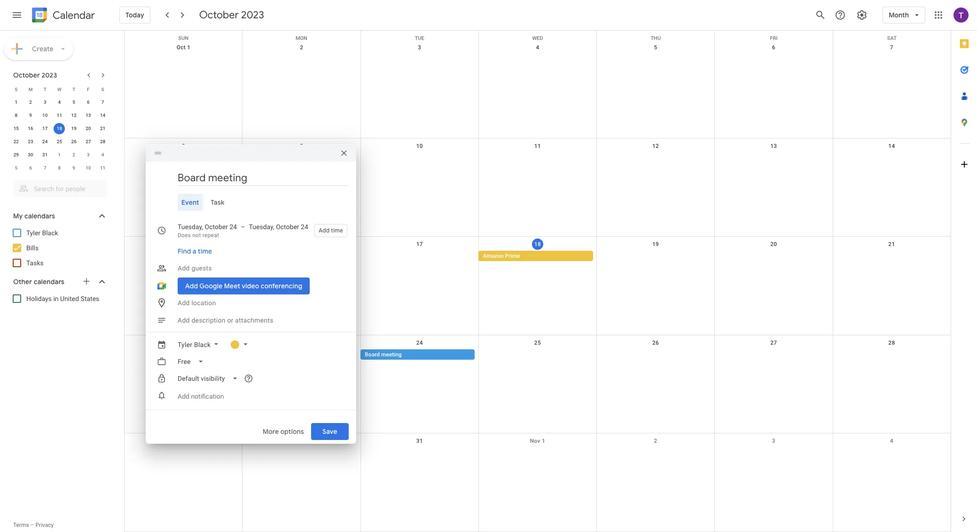 Task type: locate. For each thing, give the bounding box(es) containing it.
november 9 element
[[68, 163, 80, 174]]

0 horizontal spatial 7
[[44, 166, 46, 171]]

7 down '31' 'element'
[[44, 166, 46, 171]]

27 inside 27 element
[[86, 139, 91, 144]]

time inside button
[[198, 247, 212, 256]]

0 horizontal spatial 15
[[13, 126, 19, 131]]

add for add notification
[[178, 393, 190, 401]]

19
[[71, 126, 77, 131], [653, 241, 659, 248]]

1 horizontal spatial 21
[[889, 241, 896, 248]]

1 s from the left
[[15, 87, 18, 92]]

row group
[[9, 96, 110, 175]]

tyler up 'bills'
[[26, 230, 40, 237]]

add for add location
[[178, 300, 190, 307]]

0 horizontal spatial 29
[[13, 152, 19, 158]]

s
[[15, 87, 18, 92], [101, 87, 104, 92]]

tuesday,
[[178, 223, 203, 231], [249, 223, 275, 231]]

calendars right my
[[24, 212, 55, 221]]

1 vertical spatial 26
[[653, 340, 659, 347]]

29 inside grid
[[180, 439, 187, 445]]

24 inside row group
[[42, 139, 48, 144]]

1 horizontal spatial 7
[[101, 100, 104, 105]]

25 element
[[54, 136, 65, 148]]

prime
[[505, 253, 520, 260]]

23 element
[[25, 136, 36, 148]]

30 for 1
[[28, 152, 33, 158]]

22 inside grid
[[180, 340, 187, 347]]

amazon prime button
[[479, 251, 593, 262]]

terms – privacy
[[13, 523, 54, 529]]

cell
[[125, 251, 243, 263], [243, 251, 361, 263], [361, 251, 479, 263], [597, 251, 715, 263], [833, 251, 951, 263], [125, 350, 243, 361], [243, 350, 361, 361], [597, 350, 715, 361], [833, 350, 951, 361]]

1 vertical spatial tyler black
[[178, 341, 211, 349]]

in
[[53, 295, 59, 303]]

calendars
[[24, 212, 55, 221], [34, 278, 64, 286]]

1 horizontal spatial 29
[[180, 439, 187, 445]]

0 vertical spatial 22
[[13, 139, 19, 144]]

add description or attachments
[[178, 317, 274, 325]]

18 up 'amazon prime' button
[[535, 241, 541, 248]]

november 3 element
[[83, 150, 94, 161]]

black down my calendars dropdown button
[[42, 230, 58, 237]]

tuesday, right to element
[[249, 223, 275, 231]]

1 vertical spatial 15
[[180, 241, 187, 248]]

1 vertical spatial 12
[[653, 143, 659, 149]]

1 horizontal spatial 20
[[771, 241, 778, 248]]

5
[[654, 44, 658, 51], [73, 100, 75, 105], [15, 166, 17, 171]]

– inside tuesday, october 24 – tuesday, october 24 does not repeat
[[241, 223, 245, 231]]

2 horizontal spatial 6
[[773, 44, 776, 51]]

row group containing 1
[[9, 96, 110, 175]]

add for add guests
[[178, 265, 190, 272]]

calendar
[[53, 9, 95, 22]]

24 up board meeting "button"
[[417, 340, 423, 347]]

0 vertical spatial 14
[[100, 113, 105, 118]]

1 vertical spatial 27
[[771, 340, 778, 347]]

0 horizontal spatial 21
[[100, 126, 105, 131]]

0 horizontal spatial t
[[44, 87, 46, 92]]

None field
[[174, 354, 211, 371], [174, 371, 246, 388], [174, 354, 211, 371], [174, 371, 246, 388]]

–
[[241, 223, 245, 231], [30, 523, 34, 529]]

terms link
[[13, 523, 29, 529]]

create button
[[4, 38, 73, 60]]

1 vertical spatial 22
[[180, 340, 187, 347]]

november 5 element
[[11, 163, 22, 174]]

6 for oct 1
[[773, 44, 776, 51]]

31 inside grid
[[417, 439, 423, 445]]

1 vertical spatial 13
[[771, 143, 778, 149]]

1 horizontal spatial october 2023
[[199, 8, 264, 22]]

guests
[[192, 265, 212, 272]]

0 vertical spatial 31
[[42, 152, 48, 158]]

12
[[71, 113, 77, 118], [653, 143, 659, 149]]

0 vertical spatial time
[[331, 227, 343, 235]]

black down description on the bottom left of the page
[[194, 341, 211, 349]]

row
[[125, 31, 951, 41], [125, 40, 951, 139], [9, 83, 110, 96], [9, 96, 110, 109], [9, 109, 110, 122], [9, 122, 110, 135], [9, 135, 110, 149], [125, 139, 951, 237], [9, 149, 110, 162], [9, 162, 110, 175], [125, 237, 951, 336], [125, 336, 951, 434], [125, 434, 951, 533]]

7 up 14 element
[[101, 100, 104, 105]]

1 horizontal spatial 28
[[889, 340, 896, 347]]

t left f
[[72, 87, 75, 92]]

add location
[[178, 300, 216, 307]]

1 vertical spatial 7
[[101, 100, 104, 105]]

0 vertical spatial 13
[[86, 113, 91, 118]]

8
[[15, 113, 17, 118], [182, 143, 185, 149], [58, 166, 61, 171]]

24 down 17 element at the left of page
[[42, 139, 48, 144]]

black
[[42, 230, 58, 237], [194, 341, 211, 349]]

november 7 element
[[39, 163, 51, 174]]

12 element
[[68, 110, 80, 121]]

15
[[13, 126, 19, 131], [180, 241, 187, 248]]

26
[[71, 139, 77, 144], [653, 340, 659, 347]]

tyler black down description on the bottom left of the page
[[178, 341, 211, 349]]

18, today element
[[54, 123, 65, 135]]

1 vertical spatial 8
[[182, 143, 185, 149]]

2 horizontal spatial 9
[[300, 143, 303, 149]]

description
[[192, 317, 226, 325]]

5 up 12 element
[[73, 100, 75, 105]]

0 vertical spatial 5
[[654, 44, 658, 51]]

2 t from the left
[[72, 87, 75, 92]]

13
[[86, 113, 91, 118], [771, 143, 778, 149]]

15 inside grid
[[180, 241, 187, 248]]

nov
[[530, 439, 541, 445]]

1 vertical spatial 20
[[771, 241, 778, 248]]

6 inside grid
[[773, 44, 776, 51]]

0 horizontal spatial tab list
[[153, 194, 349, 211]]

notification
[[191, 393, 224, 401]]

calendars inside dropdown button
[[24, 212, 55, 221]]

month button
[[883, 4, 926, 26]]

add notification button
[[174, 386, 228, 408]]

7 for 1
[[101, 100, 104, 105]]

attachments
[[235, 317, 274, 325]]

t
[[44, 87, 46, 92], [72, 87, 75, 92]]

1 vertical spatial 29
[[180, 439, 187, 445]]

october
[[199, 8, 239, 22], [13, 71, 40, 79], [205, 223, 228, 231], [276, 223, 299, 231]]

tuesday, up 'does'
[[178, 223, 203, 231]]

0 horizontal spatial 20
[[86, 126, 91, 131]]

1 horizontal spatial 5
[[73, 100, 75, 105]]

grid containing oct 1
[[124, 31, 951, 533]]

31 inside 'element'
[[42, 152, 48, 158]]

6
[[773, 44, 776, 51], [87, 100, 90, 105], [29, 166, 32, 171]]

1 horizontal spatial 17
[[417, 241, 423, 248]]

24 inside grid
[[417, 340, 423, 347]]

29 inside row group
[[13, 152, 19, 158]]

0 horizontal spatial time
[[198, 247, 212, 256]]

october 2023
[[199, 8, 264, 22], [13, 71, 57, 79]]

22 down 15 element
[[13, 139, 19, 144]]

find
[[178, 247, 191, 256]]

1 vertical spatial 14
[[889, 143, 896, 149]]

1 horizontal spatial 30
[[298, 439, 305, 445]]

25
[[57, 139, 62, 144], [535, 340, 541, 347]]

14
[[100, 113, 105, 118], [889, 143, 896, 149]]

tab list containing event
[[153, 194, 349, 211]]

30 for nov 1
[[298, 439, 305, 445]]

21 element
[[97, 123, 108, 135]]

29 for nov 1
[[180, 439, 187, 445]]

0 vertical spatial 10
[[42, 113, 48, 118]]

14 inside row group
[[100, 113, 105, 118]]

1 vertical spatial calendars
[[34, 278, 64, 286]]

29
[[13, 152, 19, 158], [180, 439, 187, 445]]

6 down fri
[[773, 44, 776, 51]]

17 element
[[39, 123, 51, 135]]

0 vertical spatial 26
[[71, 139, 77, 144]]

6 for 1
[[87, 100, 90, 105]]

0 horizontal spatial 8
[[15, 113, 17, 118]]

28 inside grid
[[889, 340, 896, 347]]

8 inside 'element'
[[58, 166, 61, 171]]

29 for 1
[[13, 152, 19, 158]]

0 horizontal spatial 5
[[15, 166, 17, 171]]

holidays
[[26, 295, 52, 303]]

0 vertical spatial 20
[[86, 126, 91, 131]]

28
[[100, 139, 105, 144], [889, 340, 896, 347]]

0 vertical spatial –
[[241, 223, 245, 231]]

1
[[187, 44, 191, 51], [15, 100, 17, 105], [58, 152, 61, 158], [542, 439, 546, 445]]

s left m
[[15, 87, 18, 92]]

1 horizontal spatial 26
[[653, 340, 659, 347]]

6 down 30 element
[[29, 166, 32, 171]]

1 vertical spatial 25
[[535, 340, 541, 347]]

november 8 element
[[54, 163, 65, 174]]

30 inside grid
[[298, 439, 305, 445]]

0 vertical spatial 29
[[13, 152, 19, 158]]

13 inside 13 element
[[86, 113, 91, 118]]

1 horizontal spatial t
[[72, 87, 75, 92]]

grid
[[124, 31, 951, 533]]

9 inside grid
[[300, 143, 303, 149]]

1 horizontal spatial 11
[[100, 166, 105, 171]]

tasks
[[26, 260, 44, 267]]

0 vertical spatial 30
[[28, 152, 33, 158]]

2023
[[241, 8, 264, 22], [42, 71, 57, 79]]

None search field
[[0, 177, 117, 198]]

27
[[86, 139, 91, 144], [771, 340, 778, 347]]

2 horizontal spatial 10
[[417, 143, 423, 149]]

11 inside grid
[[535, 143, 541, 149]]

10 element
[[39, 110, 51, 121]]

27 element
[[83, 136, 94, 148]]

1 right nov
[[542, 439, 546, 445]]

10 inside grid
[[417, 143, 423, 149]]

12 inside row group
[[71, 113, 77, 118]]

calendars up in
[[34, 278, 64, 286]]

10
[[42, 113, 48, 118], [417, 143, 423, 149], [86, 166, 91, 171]]

calendars inside dropdown button
[[34, 278, 64, 286]]

tyler black up 'bills'
[[26, 230, 58, 237]]

22 element
[[11, 136, 22, 148]]

2 horizontal spatial 11
[[535, 143, 541, 149]]

1 vertical spatial 28
[[889, 340, 896, 347]]

tab list
[[952, 31, 978, 507], [153, 194, 349, 211]]

0 horizontal spatial 10
[[42, 113, 48, 118]]

1 right oct
[[187, 44, 191, 51]]

14 for october 2023
[[100, 113, 105, 118]]

1 horizontal spatial 10
[[86, 166, 91, 171]]

1 vertical spatial time
[[198, 247, 212, 256]]

my calendars list
[[2, 226, 117, 271]]

calendars for my calendars
[[24, 212, 55, 221]]

2 horizontal spatial 7
[[891, 44, 894, 51]]

tyler inside my calendars list
[[26, 230, 40, 237]]

15 down 'does'
[[180, 241, 187, 248]]

2 horizontal spatial 8
[[182, 143, 185, 149]]

0 horizontal spatial 17
[[42, 126, 48, 131]]

repeat
[[203, 232, 219, 239]]

find a time
[[178, 247, 212, 256]]

5 for 1
[[73, 100, 75, 105]]

17
[[42, 126, 48, 131], [417, 241, 423, 248]]

29 element
[[11, 150, 22, 161]]

0 horizontal spatial –
[[30, 523, 34, 529]]

2 s from the left
[[101, 87, 104, 92]]

other calendars button
[[2, 275, 117, 290]]

1 vertical spatial 19
[[653, 241, 659, 248]]

amazon prime
[[483, 253, 520, 260]]

0 horizontal spatial black
[[42, 230, 58, 237]]

0 horizontal spatial october 2023
[[13, 71, 57, 79]]

22 down add location
[[180, 340, 187, 347]]

0 horizontal spatial 11
[[57, 113, 62, 118]]

18 down 11 element
[[57, 126, 62, 131]]

1 horizontal spatial 18
[[535, 241, 541, 248]]

26 inside 26 element
[[71, 139, 77, 144]]

0 vertical spatial 19
[[71, 126, 77, 131]]

2 tuesday, from the left
[[249, 223, 275, 231]]

1 horizontal spatial 9
[[73, 166, 75, 171]]

tyler black
[[26, 230, 58, 237], [178, 341, 211, 349]]

1 horizontal spatial 27
[[771, 340, 778, 347]]

0 vertical spatial 6
[[773, 44, 776, 51]]

f
[[87, 87, 90, 92]]

3
[[418, 44, 422, 51], [44, 100, 46, 105], [87, 152, 90, 158], [773, 439, 776, 445]]

5 down thu
[[654, 44, 658, 51]]

30
[[28, 152, 33, 158], [298, 439, 305, 445]]

1 horizontal spatial 6
[[87, 100, 90, 105]]

31
[[42, 152, 48, 158], [417, 439, 423, 445]]

19 element
[[68, 123, 80, 135]]

14 inside grid
[[889, 143, 896, 149]]

0 horizontal spatial 14
[[100, 113, 105, 118]]

1 vertical spatial 30
[[298, 439, 305, 445]]

0 vertical spatial 21
[[100, 126, 105, 131]]

black inside my calendars list
[[42, 230, 58, 237]]

1 tuesday, from the left
[[178, 223, 203, 231]]

row containing s
[[9, 83, 110, 96]]

0 vertical spatial 9
[[29, 113, 32, 118]]

7
[[891, 44, 894, 51], [101, 100, 104, 105], [44, 166, 46, 171]]

5 inside 'element'
[[15, 166, 17, 171]]

0 vertical spatial 11
[[57, 113, 62, 118]]

t left w
[[44, 87, 46, 92]]

sun
[[178, 35, 189, 41]]

15 element
[[11, 123, 22, 135]]

create
[[32, 45, 54, 53]]

calendar element
[[30, 6, 95, 26]]

0 horizontal spatial 18
[[57, 126, 62, 131]]

0 vertical spatial black
[[42, 230, 58, 237]]

tyler black inside my calendars list
[[26, 230, 58, 237]]

20
[[86, 126, 91, 131], [771, 241, 778, 248]]

or
[[227, 317, 234, 325]]

19 inside row group
[[71, 126, 77, 131]]

1 horizontal spatial tuesday,
[[249, 223, 275, 231]]

22
[[13, 139, 19, 144], [180, 340, 187, 347]]

0 vertical spatial 18
[[57, 126, 62, 131]]

1 horizontal spatial 12
[[653, 143, 659, 149]]

my calendars
[[13, 212, 55, 221]]

13 for sun
[[771, 143, 778, 149]]

0 horizontal spatial 31
[[42, 152, 48, 158]]

tyler down description on the bottom left of the page
[[178, 341, 192, 349]]

9
[[29, 113, 32, 118], [300, 143, 303, 149], [73, 166, 75, 171]]

0 horizontal spatial 26
[[71, 139, 77, 144]]

1 vertical spatial 21
[[889, 241, 896, 248]]

2 vertical spatial 5
[[15, 166, 17, 171]]

1 horizontal spatial 31
[[417, 439, 423, 445]]

s right f
[[101, 87, 104, 92]]

0 horizontal spatial 13
[[86, 113, 91, 118]]

0 horizontal spatial 25
[[57, 139, 62, 144]]

bills
[[26, 245, 39, 252]]

21
[[100, 126, 105, 131], [889, 241, 896, 248]]

1 horizontal spatial 19
[[653, 241, 659, 248]]

6 down f
[[87, 100, 90, 105]]

30 inside row group
[[28, 152, 33, 158]]

2
[[300, 44, 303, 51], [29, 100, 32, 105], [73, 152, 75, 158], [654, 439, 658, 445]]

9 for october 2023
[[29, 113, 32, 118]]

7 down sat
[[891, 44, 894, 51]]

1 vertical spatial 17
[[417, 241, 423, 248]]

0 vertical spatial 28
[[100, 139, 105, 144]]

1 horizontal spatial 22
[[180, 340, 187, 347]]

0 vertical spatial 7
[[891, 44, 894, 51]]

0 vertical spatial 25
[[57, 139, 62, 144]]

18 cell
[[52, 122, 67, 135]]

26 inside grid
[[653, 340, 659, 347]]

0 vertical spatial october 2023
[[199, 8, 264, 22]]

time inside button
[[331, 227, 343, 235]]

18
[[57, 126, 62, 131], [535, 241, 541, 248]]

17 inside grid
[[417, 241, 423, 248]]

24
[[42, 139, 48, 144], [230, 223, 237, 231], [301, 223, 308, 231], [417, 340, 423, 347]]

2 vertical spatial 11
[[100, 166, 105, 171]]

15 up 22 "element"
[[13, 126, 19, 131]]

7 for oct 1
[[891, 44, 894, 51]]

5 down 29 element
[[15, 166, 17, 171]]

31 for nov 1
[[417, 439, 423, 445]]

28 element
[[97, 136, 108, 148]]

Add title and time text field
[[178, 171, 349, 185]]

november 1 element
[[54, 150, 65, 161]]

add inside dropdown button
[[178, 265, 190, 272]]

8 inside grid
[[182, 143, 185, 149]]

0 vertical spatial 27
[[86, 139, 91, 144]]

18 inside grid
[[535, 241, 541, 248]]



Task type: vqa. For each thing, say whether or not it's contained in the screenshot.


Task type: describe. For each thing, give the bounding box(es) containing it.
11 inside "element"
[[100, 166, 105, 171]]

26 element
[[68, 136, 80, 148]]

tue
[[415, 35, 425, 41]]

november 11 element
[[97, 163, 108, 174]]

today button
[[119, 4, 150, 26]]

november 10 element
[[83, 163, 94, 174]]

a
[[193, 247, 196, 256]]

17 inside 17 element
[[42, 126, 48, 131]]

holidays in united states
[[26, 295, 99, 303]]

1 horizontal spatial tab list
[[952, 31, 978, 507]]

1 vertical spatial tyler
[[178, 341, 192, 349]]

add time button
[[315, 224, 348, 238]]

20 inside row group
[[86, 126, 91, 131]]

22 inside "element"
[[13, 139, 19, 144]]

4 inside november 4 element
[[101, 152, 104, 158]]

other
[[13, 278, 32, 286]]

0 horizontal spatial 2023
[[42, 71, 57, 79]]

31 for 1
[[42, 152, 48, 158]]

calendar heading
[[51, 9, 95, 22]]

fri
[[771, 35, 778, 41]]

add time
[[319, 227, 343, 235]]

1 horizontal spatial tyler black
[[178, 341, 211, 349]]

16
[[28, 126, 33, 131]]

2 vertical spatial 7
[[44, 166, 46, 171]]

w
[[57, 87, 62, 92]]

sat
[[888, 35, 897, 41]]

add guests
[[178, 265, 212, 272]]

23
[[28, 139, 33, 144]]

settings menu image
[[857, 9, 868, 21]]

10 inside row
[[86, 166, 91, 171]]

10 for sun
[[417, 143, 423, 149]]

9 for sun
[[300, 143, 303, 149]]

add for add time
[[319, 227, 330, 235]]

tuesday, october 24 – tuesday, october 24 does not repeat
[[178, 223, 308, 239]]

24 left add time button
[[301, 223, 308, 231]]

mon
[[296, 35, 308, 41]]

5 for oct 1
[[654, 44, 658, 51]]

24 element
[[39, 136, 51, 148]]

board meeting
[[365, 352, 402, 358]]

main drawer image
[[11, 9, 23, 21]]

nov 1
[[530, 439, 546, 445]]

meeting
[[381, 352, 402, 358]]

16 element
[[25, 123, 36, 135]]

november 6 element
[[25, 163, 36, 174]]

november 4 element
[[97, 150, 108, 161]]

add guests button
[[174, 260, 349, 277]]

does
[[178, 232, 191, 239]]

row containing sun
[[125, 31, 951, 41]]

location
[[192, 300, 216, 307]]

add notification
[[178, 393, 224, 401]]

today
[[126, 11, 144, 19]]

oct 1
[[177, 44, 191, 51]]

to element
[[241, 222, 245, 232]]

task
[[211, 198, 225, 207]]

add for add description or attachments
[[178, 317, 190, 325]]

2 vertical spatial 9
[[73, 166, 75, 171]]

14 for sun
[[889, 143, 896, 149]]

8 for sun
[[182, 143, 185, 149]]

20 element
[[83, 123, 94, 135]]

board
[[365, 352, 380, 358]]

1 horizontal spatial 2023
[[241, 8, 264, 22]]

19 inside grid
[[653, 241, 659, 248]]

my
[[13, 212, 23, 221]]

31 element
[[39, 150, 51, 161]]

30 element
[[25, 150, 36, 161]]

0 horizontal spatial 6
[[29, 166, 32, 171]]

terms
[[13, 523, 29, 529]]

10 for october 2023
[[42, 113, 48, 118]]

13 element
[[83, 110, 94, 121]]

11 for october 2023
[[57, 113, 62, 118]]

25 inside grid
[[535, 340, 541, 347]]

8 for october 2023
[[15, 113, 17, 118]]

25 inside row group
[[57, 139, 62, 144]]

event button
[[178, 194, 203, 211]]

my calendars button
[[2, 209, 117, 224]]

13 for october 2023
[[86, 113, 91, 118]]

1 t from the left
[[44, 87, 46, 92]]

november 2 element
[[68, 150, 80, 161]]

1 vertical spatial –
[[30, 523, 34, 529]]

14 element
[[97, 110, 108, 121]]

1 up 15 element
[[15, 100, 17, 105]]

12 for sun
[[653, 143, 659, 149]]

11 element
[[54, 110, 65, 121]]

not
[[193, 232, 201, 239]]

row containing 1
[[9, 96, 110, 109]]

m
[[29, 87, 33, 92]]

privacy link
[[36, 523, 54, 529]]

states
[[81, 295, 99, 303]]

15 inside row group
[[13, 126, 19, 131]]

Search for people text field
[[19, 181, 102, 198]]

1 vertical spatial black
[[194, 341, 211, 349]]

row containing oct 1
[[125, 40, 951, 139]]

row containing 5
[[9, 162, 110, 175]]

11 for sun
[[535, 143, 541, 149]]

october 2023 grid
[[9, 83, 110, 175]]

thu
[[651, 35, 661, 41]]

privacy
[[36, 523, 54, 529]]

find a time button
[[174, 243, 216, 260]]

24 left to element
[[230, 223, 237, 231]]

event
[[182, 198, 199, 207]]

united
[[60, 295, 79, 303]]

28 inside row group
[[100, 139, 105, 144]]

month
[[889, 11, 910, 19]]

board meeting button
[[361, 350, 475, 360]]

calendars for other calendars
[[34, 278, 64, 286]]

amazon
[[483, 253, 504, 260]]

other calendars
[[13, 278, 64, 286]]

12 for october 2023
[[71, 113, 77, 118]]

20 inside grid
[[771, 241, 778, 248]]

task button
[[207, 194, 228, 211]]

21 inside october 2023 "grid"
[[100, 126, 105, 131]]

wed
[[533, 35, 543, 41]]

18 inside cell
[[57, 126, 62, 131]]

add other calendars image
[[82, 277, 91, 286]]

oct
[[177, 44, 186, 51]]

1 down 25 element
[[58, 152, 61, 158]]



